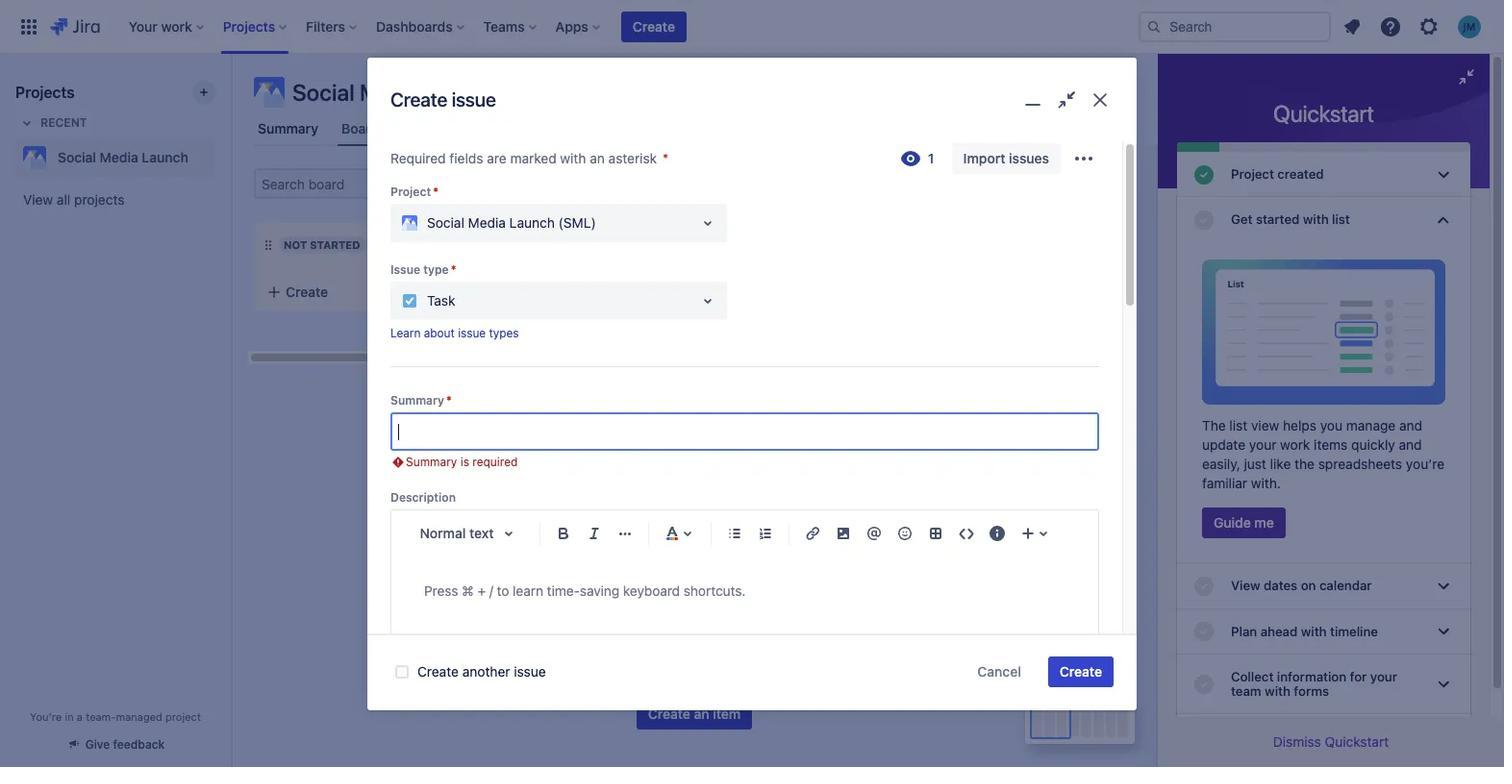 Task type: locate. For each thing, give the bounding box(es) containing it.
about
[[424, 326, 455, 340]]

started for 0
[[310, 239, 360, 251]]

summary up error icon
[[390, 394, 444, 408]]

a left the "board"
[[779, 599, 791, 626]]

and right manage
[[1399, 418, 1423, 434]]

launch
[[428, 79, 504, 106], [142, 149, 188, 165], [509, 214, 555, 231]]

quickly
[[1351, 437, 1395, 453]]

update
[[1202, 437, 1246, 453]]

0 horizontal spatial with
[[560, 150, 586, 166]]

1 vertical spatial launch
[[142, 149, 188, 165]]

guide me
[[1214, 515, 1274, 531]]

summary is required
[[406, 455, 518, 470]]

2 vertical spatial summary
[[406, 455, 457, 470]]

0 vertical spatial quickstart
[[1273, 100, 1374, 127]]

create an item
[[648, 706, 741, 722]]

0 horizontal spatial list
[[1230, 418, 1248, 434]]

social media launch up view all projects link
[[58, 149, 188, 165]]

you're
[[1406, 456, 1445, 473]]

social up summary link
[[292, 79, 355, 106]]

launch up calendar at left top
[[428, 79, 504, 106]]

learn about issue types
[[390, 326, 519, 340]]

2 horizontal spatial social
[[427, 214, 464, 231]]

0 horizontal spatial started
[[310, 239, 360, 251]]

list
[[1332, 212, 1350, 227], [1230, 418, 1248, 434]]

automation image
[[1023, 81, 1046, 104]]

summary up search board text field
[[258, 120, 318, 137]]

0 horizontal spatial work
[[678, 599, 727, 626]]

1 horizontal spatial create button
[[621, 11, 687, 42]]

work down bullet list ⌘⇧8 image
[[678, 599, 727, 626]]

more formatting image
[[614, 523, 637, 546]]

social down recent
[[58, 149, 96, 165]]

in
[[65, 711, 74, 723]]

started inside the not started 0
[[310, 239, 360, 251]]

and
[[1399, 418, 1423, 434], [1399, 437, 1422, 453]]

media
[[360, 79, 423, 106], [100, 149, 138, 165], [468, 214, 506, 231]]

the
[[1295, 456, 1315, 473]]

issue left types
[[458, 326, 486, 340]]

started right get
[[1256, 212, 1300, 227]]

2 horizontal spatial media
[[468, 214, 506, 231]]

jira image
[[50, 15, 100, 38], [50, 15, 100, 38]]

media up the "list" in the top of the page
[[360, 79, 423, 106]]

media up view all projects link
[[100, 149, 138, 165]]

0 vertical spatial launch
[[428, 79, 504, 106]]

summary for summary is required
[[406, 455, 457, 470]]

an inside create issue dialog
[[590, 150, 605, 166]]

exit full screen image
[[1053, 87, 1080, 114]]

2 vertical spatial with
[[732, 599, 774, 626]]

calendar
[[448, 120, 506, 137]]

1 vertical spatial started
[[310, 239, 360, 251]]

Search board text field
[[256, 170, 402, 197]]

0 horizontal spatial 0
[[368, 237, 376, 253]]

1 horizontal spatial started
[[1256, 212, 1300, 227]]

minimize image
[[1019, 87, 1047, 114]]

1 vertical spatial issue
[[458, 326, 486, 340]]

media down jeremy miller icon
[[468, 214, 506, 231]]

social down the project *
[[427, 214, 464, 231]]

numbered list ⌘⇧7 image
[[754, 523, 777, 546]]

search image
[[1146, 19, 1162, 34]]

0
[[368, 237, 376, 253], [620, 237, 628, 253]]

like
[[1270, 456, 1291, 473]]

create button
[[621, 11, 687, 42], [255, 275, 515, 310], [1048, 657, 1114, 688]]

started right 'not'
[[310, 239, 360, 251]]

create another issue
[[417, 664, 546, 680]]

a
[[779, 599, 791, 626], [77, 711, 83, 723]]

issue up calendar at left top
[[452, 89, 496, 111]]

open image
[[696, 211, 719, 234]]

guide me button
[[1202, 508, 1286, 539]]

another
[[462, 664, 510, 680]]

issue type *
[[390, 262, 456, 277]]

create issue dialog
[[367, 58, 1137, 768]]

* up the summary is required
[[446, 394, 452, 408]]

1 horizontal spatial an
[[694, 706, 709, 722]]

dismiss quickstart
[[1273, 734, 1389, 750]]

0 horizontal spatial an
[[590, 150, 605, 166]]

social
[[292, 79, 355, 106], [58, 149, 96, 165], [427, 214, 464, 231]]

issue right another
[[514, 664, 546, 680]]

0 vertical spatial media
[[360, 79, 423, 106]]

easily,
[[1202, 456, 1240, 473]]

0 vertical spatial an
[[590, 150, 605, 166]]

and up the you're on the bottom right
[[1399, 437, 1422, 453]]

2 horizontal spatial with
[[1303, 212, 1329, 227]]

item
[[713, 706, 741, 722]]

with.
[[1251, 476, 1281, 492]]

with inside create issue dialog
[[560, 150, 586, 166]]

2 0 from the left
[[620, 237, 628, 253]]

0 vertical spatial issue
[[452, 89, 496, 111]]

normal text
[[420, 525, 494, 542]]

1 vertical spatial quickstart
[[1325, 734, 1389, 750]]

required fields are marked with an asterisk *
[[390, 150, 669, 166]]

launch left "(sml)"
[[509, 214, 555, 231]]

an inside button
[[694, 706, 709, 722]]

0 vertical spatial social
[[292, 79, 355, 106]]

1 vertical spatial media
[[100, 149, 138, 165]]

2 horizontal spatial launch
[[509, 214, 555, 231]]

1 horizontal spatial list
[[1332, 212, 1350, 227]]

work down helps
[[1280, 437, 1310, 453]]

give
[[85, 738, 110, 752]]

your
[[1249, 437, 1277, 453], [628, 599, 673, 626]]

quickstart
[[1273, 100, 1374, 127], [1325, 734, 1389, 750]]

0 horizontal spatial create button
[[255, 275, 515, 310]]

0 vertical spatial work
[[1280, 437, 1310, 453]]

get started with list button
[[1177, 197, 1471, 243]]

mention image
[[863, 523, 886, 546]]

learn about issue types link
[[390, 326, 519, 340]]

summary inside tab list
[[258, 120, 318, 137]]

helps
[[1283, 418, 1317, 434]]

0 horizontal spatial a
[[77, 711, 83, 723]]

view all projects
[[23, 191, 125, 208]]

0 vertical spatial create button
[[621, 11, 687, 42]]

0 vertical spatial with
[[560, 150, 586, 166]]

0 vertical spatial started
[[1256, 212, 1300, 227]]

0 vertical spatial list
[[1332, 212, 1350, 227]]

2 vertical spatial issue
[[514, 664, 546, 680]]

work
[[1280, 437, 1310, 453], [678, 599, 727, 626]]

0 horizontal spatial media
[[100, 149, 138, 165]]

1 horizontal spatial a
[[779, 599, 791, 626]]

2 vertical spatial media
[[468, 214, 506, 231]]

1 vertical spatial create button
[[255, 275, 515, 310]]

1 vertical spatial social
[[58, 149, 96, 165]]

1 vertical spatial a
[[77, 711, 83, 723]]

ready for review
[[1097, 239, 1205, 251]]

view all projects link
[[15, 183, 215, 217]]

not started 0
[[284, 237, 376, 253]]

automation
[[1050, 84, 1123, 100]]

0 vertical spatial your
[[1249, 437, 1277, 453]]

your right visualize
[[628, 599, 673, 626]]

summary link
[[254, 112, 322, 146]]

summary
[[258, 120, 318, 137], [390, 394, 444, 408], [406, 455, 457, 470]]

create an item button
[[636, 699, 752, 730]]

1 0 from the left
[[368, 237, 376, 253]]

1 horizontal spatial launch
[[428, 79, 504, 106]]

you're in a team-managed project
[[30, 711, 201, 723]]

1 vertical spatial summary
[[390, 394, 444, 408]]

1 horizontal spatial your
[[1249, 437, 1277, 453]]

summary left is
[[406, 455, 457, 470]]

1 vertical spatial list
[[1230, 418, 1248, 434]]

summary for summary *
[[390, 394, 444, 408]]

summary *
[[390, 394, 452, 408]]

more image
[[1072, 147, 1096, 170]]

1 horizontal spatial with
[[732, 599, 774, 626]]

an left asterisk at the top left of page
[[590, 150, 605, 166]]

media inside create issue dialog
[[468, 214, 506, 231]]

2 horizontal spatial create button
[[1048, 657, 1114, 688]]

None text field
[[392, 415, 1097, 449]]

with left the "board"
[[732, 599, 774, 626]]

text
[[469, 525, 494, 542]]

1 vertical spatial with
[[1303, 212, 1329, 227]]

1 horizontal spatial 0
[[620, 237, 628, 253]]

1 vertical spatial social media launch
[[58, 149, 188, 165]]

with right marked
[[560, 150, 586, 166]]

started inside dropdown button
[[1256, 212, 1300, 227]]

table image
[[924, 523, 947, 546]]

with inside the get started with list dropdown button
[[1303, 212, 1329, 227]]

review
[[1162, 239, 1205, 251]]

issue
[[452, 89, 496, 111], [458, 326, 486, 340], [514, 664, 546, 680]]

create button inside primary element
[[621, 11, 687, 42]]

with right get
[[1303, 212, 1329, 227]]

2 vertical spatial create button
[[1048, 657, 1114, 688]]

projects
[[15, 84, 75, 101]]

launch up view all projects link
[[142, 149, 188, 165]]

2 vertical spatial launch
[[509, 214, 555, 231]]

cancel
[[978, 664, 1021, 680]]

(sml)
[[558, 214, 596, 231]]

progress bar
[[1177, 142, 1471, 152]]

1 horizontal spatial work
[[1280, 437, 1310, 453]]

social media launch
[[292, 79, 504, 106], [58, 149, 188, 165]]

your down 'view'
[[1249, 437, 1277, 453]]

0 horizontal spatial your
[[628, 599, 673, 626]]

1 horizontal spatial media
[[360, 79, 423, 106]]

a right in
[[77, 711, 83, 723]]

social media launch (sml)
[[427, 214, 596, 231]]

an left "item"
[[694, 706, 709, 722]]

create issue
[[390, 89, 496, 111]]

open image
[[696, 289, 719, 312]]

list link
[[398, 112, 429, 146]]

0 vertical spatial summary
[[258, 120, 318, 137]]

started
[[1256, 212, 1300, 227], [310, 239, 360, 251]]

tab list
[[242, 112, 1146, 146]]

0 vertical spatial social media launch
[[292, 79, 504, 106]]

none text field inside create issue dialog
[[392, 415, 1097, 449]]

social media launch up the "list" in the top of the page
[[292, 79, 504, 106]]

* right type
[[451, 262, 456, 277]]

1 vertical spatial and
[[1399, 437, 1422, 453]]

launch inside create issue dialog
[[509, 214, 555, 231]]

checked image
[[1193, 209, 1216, 232]]

an
[[590, 150, 605, 166], [694, 706, 709, 722]]

view
[[1251, 418, 1279, 434]]

1 horizontal spatial social media launch
[[292, 79, 504, 106]]

1 vertical spatial an
[[694, 706, 709, 722]]

social media launch link
[[15, 139, 208, 177]]

2 vertical spatial social
[[427, 214, 464, 231]]

primary element
[[12, 0, 1139, 53]]



Task type: vqa. For each thing, say whether or not it's contained in the screenshot.
Launch to the top
yes



Task type: describe. For each thing, give the bounding box(es) containing it.
guide
[[1214, 515, 1251, 531]]

you're
[[30, 711, 62, 723]]

create inside primary element
[[633, 18, 675, 34]]

info panel image
[[986, 523, 1009, 546]]

import issues link
[[952, 143, 1061, 174]]

discard & close image
[[1086, 87, 1114, 114]]

give feedback
[[85, 738, 165, 752]]

visualize
[[535, 599, 624, 626]]

get
[[1231, 212, 1253, 227]]

social inside create issue dialog
[[427, 214, 464, 231]]

code snippet image
[[955, 523, 978, 546]]

for
[[1137, 239, 1159, 251]]

project
[[390, 184, 431, 199]]

issues
[[1009, 150, 1049, 166]]

give feedback button
[[55, 729, 176, 761]]

the list view helps you manage and update your work items quickly and easily, just like the spreadsheets you're familiar with.
[[1202, 418, 1445, 492]]

board
[[341, 120, 379, 136]]

cancel button
[[966, 657, 1033, 688]]

minimize image
[[1455, 65, 1478, 88]]

list
[[402, 120, 425, 137]]

team-
[[86, 711, 116, 723]]

your inside the list view helps you manage and update your work items quickly and easily, just like the spreadsheets you're familiar with.
[[1249, 437, 1277, 453]]

dismiss quickstart link
[[1273, 734, 1389, 750]]

planning
[[555, 239, 612, 251]]

just
[[1244, 456, 1267, 473]]

0 vertical spatial a
[[779, 599, 791, 626]]

type
[[423, 262, 449, 277]]

you
[[1320, 418, 1343, 434]]

issue
[[390, 262, 420, 277]]

get started with list
[[1231, 212, 1350, 227]]

0 horizontal spatial social
[[58, 149, 96, 165]]

work inside the list view helps you manage and update your work items quickly and easily, just like the spreadsheets you're familiar with.
[[1280, 437, 1310, 453]]

project *
[[390, 184, 438, 199]]

* right project at the left of page
[[433, 184, 438, 199]]

required
[[390, 150, 446, 166]]

1 horizontal spatial social
[[292, 79, 355, 106]]

view
[[23, 191, 53, 208]]

marked
[[510, 150, 557, 166]]

types
[[489, 326, 519, 340]]

automation button
[[1012, 77, 1135, 108]]

0 horizontal spatial launch
[[142, 149, 188, 165]]

manage
[[1346, 418, 1396, 434]]

calendar link
[[444, 112, 509, 146]]

recent
[[40, 115, 87, 130]]

fields
[[450, 150, 483, 166]]

normal
[[420, 525, 466, 542]]

not
[[284, 239, 307, 251]]

ready
[[1097, 239, 1134, 251]]

0 horizontal spatial social media launch
[[58, 149, 188, 165]]

board
[[796, 599, 854, 626]]

items
[[1314, 437, 1348, 453]]

asterisk
[[608, 150, 657, 166]]

0 vertical spatial and
[[1399, 418, 1423, 434]]

list inside dropdown button
[[1332, 212, 1350, 227]]

issue for about
[[458, 326, 486, 340]]

import issues
[[963, 150, 1049, 166]]

all
[[57, 191, 70, 208]]

error image
[[390, 455, 406, 471]]

Search field
[[1139, 11, 1331, 42]]

the
[[1202, 418, 1226, 434]]

list inside the list view helps you manage and update your work items quickly and easily, just like the spreadsheets you're familiar with.
[[1230, 418, 1248, 434]]

1 vertical spatial work
[[678, 599, 727, 626]]

spreadsheets
[[1318, 456, 1402, 473]]

required
[[473, 455, 518, 470]]

jeremy miller image
[[452, 168, 483, 199]]

feedback
[[113, 738, 165, 752]]

link image
[[801, 523, 824, 546]]

1 vertical spatial your
[[628, 599, 673, 626]]

summary for summary
[[258, 120, 318, 137]]

are
[[487, 150, 507, 166]]

import
[[963, 150, 1006, 166]]

emoji image
[[894, 523, 917, 546]]

add image, video, or file image
[[832, 523, 855, 546]]

italic ⌘i image
[[583, 523, 606, 546]]

bullet list ⌘⇧8 image
[[723, 523, 746, 546]]

planning 0
[[555, 237, 628, 253]]

project
[[165, 711, 201, 723]]

create banner
[[0, 0, 1504, 54]]

bold ⌘b image
[[552, 523, 575, 546]]

managed
[[116, 711, 162, 723]]

learn
[[390, 326, 421, 340]]

is
[[460, 455, 469, 470]]

familiar
[[1202, 476, 1248, 492]]

Description - Main content area, start typing to enter text. text field
[[424, 580, 1066, 603]]

started for with
[[1256, 212, 1300, 227]]

tab list containing board
[[242, 112, 1146, 146]]

projects
[[74, 191, 125, 208]]

me
[[1255, 515, 1274, 531]]

description
[[390, 491, 456, 505]]

normal text button
[[411, 513, 532, 555]]

dismiss
[[1273, 734, 1321, 750]]

create inside button
[[648, 706, 690, 722]]

task
[[427, 292, 455, 309]]

visualize your work with a board
[[535, 599, 854, 626]]

issue for another
[[514, 664, 546, 680]]

collapse recent projects image
[[15, 112, 38, 135]]

* right asterisk at the top left of page
[[663, 150, 669, 166]]



